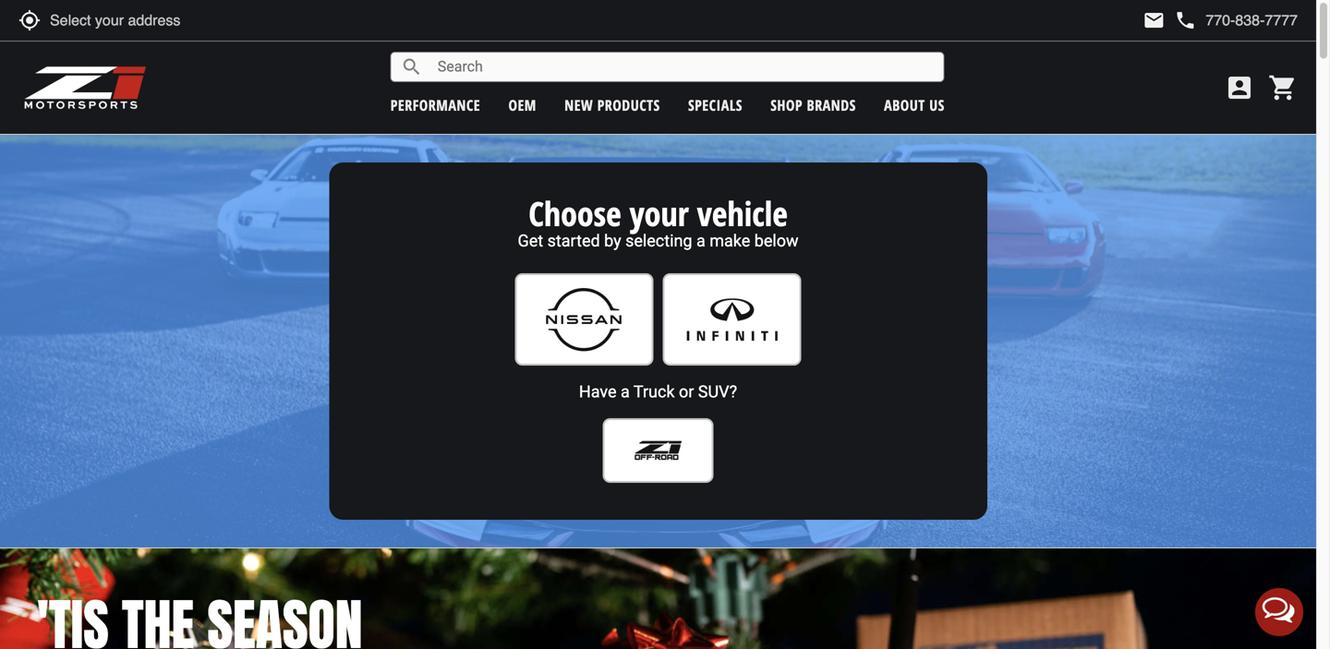 Task type: vqa. For each thing, say whether or not it's contained in the screenshot.
Cooler related to Bracket
no



Task type: describe. For each thing, give the bounding box(es) containing it.
specials
[[688, 95, 743, 115]]

truck
[[634, 383, 675, 402]]

new products link
[[565, 95, 660, 115]]

products
[[598, 95, 660, 115]]

have
[[579, 383, 617, 402]]

selecting
[[626, 231, 693, 251]]

shopping_cart link
[[1264, 73, 1298, 103]]

phone
[[1175, 9, 1197, 31]]

my_location
[[18, 9, 41, 31]]

phone link
[[1175, 9, 1298, 31]]

'tis the season spread some cheer with our massive selection of z1 products image
[[0, 549, 1317, 650]]

a inside choose your vehicle get started by selecting a make below
[[697, 231, 706, 251]]

by
[[604, 231, 622, 251]]

account_box
[[1225, 73, 1255, 103]]

search
[[401, 56, 423, 78]]

started
[[548, 231, 600, 251]]

shop brands
[[771, 95, 856, 115]]

z1 motorsports logo image
[[23, 65, 147, 111]]

have a truck or suv?
[[579, 383, 737, 402]]

new products
[[565, 95, 660, 115]]

nissan logo image
[[526, 283, 643, 356]]

performance
[[391, 95, 481, 115]]

about us link
[[884, 95, 945, 115]]

about us
[[884, 95, 945, 115]]

shop brands link
[[771, 95, 856, 115]]

oem link
[[509, 95, 537, 115]]



Task type: locate. For each thing, give the bounding box(es) containing it.
oem
[[509, 95, 537, 115]]

choose
[[529, 191, 622, 236]]

vehicle
[[697, 191, 788, 236]]

about
[[884, 95, 926, 115]]

new
[[565, 95, 593, 115]]

a right have
[[621, 383, 630, 402]]

a
[[697, 231, 706, 251], [621, 383, 630, 402]]

get
[[518, 231, 543, 251]]

performance link
[[391, 95, 481, 115]]

1 horizontal spatial a
[[697, 231, 706, 251]]

make
[[710, 231, 751, 251]]

below
[[755, 231, 799, 251]]

Search search field
[[423, 53, 944, 81]]

your
[[630, 191, 689, 236]]

brands
[[807, 95, 856, 115]]

us
[[930, 95, 945, 115]]

0 horizontal spatial a
[[621, 383, 630, 402]]

a left make
[[697, 231, 706, 251]]

0 vertical spatial a
[[697, 231, 706, 251]]

choose your vehicle get started by selecting a make below
[[518, 191, 799, 251]]

suv?
[[698, 383, 737, 402]]

shop
[[771, 95, 803, 115]]

or
[[679, 383, 694, 402]]

mail
[[1143, 9, 1166, 31]]

mail phone
[[1143, 9, 1197, 31]]

account_box link
[[1221, 73, 1259, 103]]

infinti logo image
[[674, 283, 791, 356]]

1 vertical spatial a
[[621, 383, 630, 402]]

shopping_cart
[[1269, 73, 1298, 103]]

mail link
[[1143, 9, 1166, 31]]

specials link
[[688, 95, 743, 115]]



